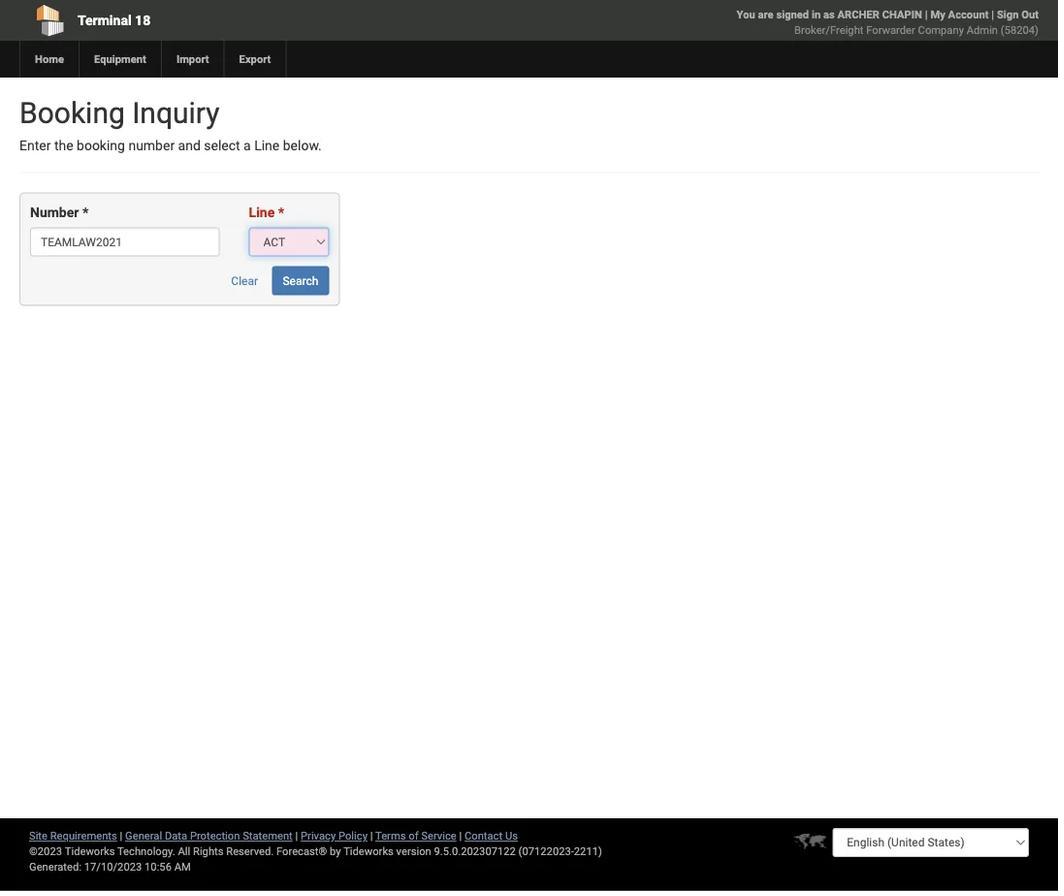 Task type: locate. For each thing, give the bounding box(es) containing it.
the
[[54, 138, 73, 154]]

clear button
[[221, 266, 269, 295]]

1 horizontal spatial *
[[278, 205, 284, 221]]

chapin
[[882, 8, 923, 21]]

| left "my" at right
[[925, 8, 928, 21]]

out
[[1022, 8, 1039, 21]]

9.5.0.202307122
[[434, 845, 516, 858]]

*
[[82, 205, 88, 221], [278, 205, 284, 221]]

export
[[239, 53, 271, 65]]

|
[[925, 8, 928, 21], [992, 8, 994, 21], [120, 830, 123, 843], [295, 830, 298, 843], [370, 830, 373, 843], [459, 830, 462, 843]]

sign out link
[[997, 8, 1039, 21]]

number *
[[30, 205, 88, 221]]

2211)
[[574, 845, 602, 858]]

equipment
[[94, 53, 146, 65]]

forwarder
[[867, 24, 916, 36]]

site
[[29, 830, 47, 843]]

statement
[[243, 830, 293, 843]]

| up tideworks
[[370, 830, 373, 843]]

enter
[[19, 138, 51, 154]]

| left sign
[[992, 8, 994, 21]]

booking
[[77, 138, 125, 154]]

terms
[[375, 830, 406, 843]]

archer
[[838, 8, 880, 21]]

you
[[737, 8, 755, 21]]

export link
[[224, 41, 286, 78]]

booking
[[19, 96, 125, 130]]

technology.
[[117, 845, 175, 858]]

2 * from the left
[[278, 205, 284, 221]]

0 horizontal spatial *
[[82, 205, 88, 221]]

company
[[918, 24, 964, 36]]

inquiry
[[132, 96, 220, 130]]

booking inquiry enter the booking number and select a line below.
[[19, 96, 322, 154]]

as
[[824, 8, 835, 21]]

site requirements | general data protection statement | privacy policy | terms of service | contact us ©2023 tideworks technology. all rights reserved. forecast® by tideworks version 9.5.0.202307122 (07122023-2211) generated: 17/10/2023 10:56 am
[[29, 830, 602, 874]]

line down a
[[249, 205, 275, 221]]

1 vertical spatial line
[[249, 205, 275, 221]]

terminal 18 link
[[19, 0, 427, 41]]

privacy
[[301, 830, 336, 843]]

terms of service link
[[375, 830, 457, 843]]

number
[[30, 205, 79, 221]]

broker/freight
[[795, 24, 864, 36]]

generated:
[[29, 861, 81, 874]]

0 vertical spatial line
[[254, 138, 280, 154]]

10:56
[[145, 861, 172, 874]]

a
[[244, 138, 251, 154]]

policy
[[339, 830, 368, 843]]

us
[[505, 830, 518, 843]]

protection
[[190, 830, 240, 843]]

line right a
[[254, 138, 280, 154]]

number
[[128, 138, 175, 154]]

reserved.
[[226, 845, 274, 858]]

sign
[[997, 8, 1019, 21]]

signed
[[776, 8, 809, 21]]

requirements
[[50, 830, 117, 843]]

service
[[421, 830, 457, 843]]

* for number *
[[82, 205, 88, 221]]

* down below. on the left of the page
[[278, 205, 284, 221]]

privacy policy link
[[301, 830, 368, 843]]

rights
[[193, 845, 224, 858]]

line
[[254, 138, 280, 154], [249, 205, 275, 221]]

import
[[176, 53, 209, 65]]

select
[[204, 138, 240, 154]]

my
[[931, 8, 946, 21]]

1 * from the left
[[82, 205, 88, 221]]

| up 9.5.0.202307122
[[459, 830, 462, 843]]

contact
[[465, 830, 503, 843]]

terminal 18
[[78, 12, 151, 28]]

* right 'number'
[[82, 205, 88, 221]]

in
[[812, 8, 821, 21]]

Number * text field
[[30, 227, 220, 256]]



Task type: vqa. For each thing, say whether or not it's contained in the screenshot.
'2211)'
yes



Task type: describe. For each thing, give the bounding box(es) containing it.
and
[[178, 138, 201, 154]]

contact us link
[[465, 830, 518, 843]]

home link
[[19, 41, 79, 78]]

general data protection statement link
[[125, 830, 293, 843]]

home
[[35, 53, 64, 65]]

©2023 tideworks
[[29, 845, 115, 858]]

equipment link
[[79, 41, 161, 78]]

17/10/2023
[[84, 861, 142, 874]]

(58204)
[[1001, 24, 1039, 36]]

general
[[125, 830, 162, 843]]

line *
[[249, 205, 284, 221]]

below.
[[283, 138, 322, 154]]

| up the forecast®
[[295, 830, 298, 843]]

18
[[135, 12, 151, 28]]

site requirements link
[[29, 830, 117, 843]]

all
[[178, 845, 190, 858]]

| left general
[[120, 830, 123, 843]]

you are signed in as archer chapin | my account | sign out broker/freight forwarder company admin (58204)
[[737, 8, 1039, 36]]

are
[[758, 8, 774, 21]]

admin
[[967, 24, 998, 36]]

line inside booking inquiry enter the booking number and select a line below.
[[254, 138, 280, 154]]

forecast®
[[276, 845, 327, 858]]

of
[[409, 830, 419, 843]]

by
[[330, 845, 341, 858]]

data
[[165, 830, 187, 843]]

am
[[174, 861, 191, 874]]

(07122023-
[[519, 845, 574, 858]]

my account link
[[931, 8, 989, 21]]

account
[[948, 8, 989, 21]]

* for line *
[[278, 205, 284, 221]]

terminal
[[78, 12, 132, 28]]

search button
[[272, 266, 329, 295]]

clear
[[231, 274, 258, 288]]

version
[[396, 845, 431, 858]]

import link
[[161, 41, 224, 78]]

tideworks
[[344, 845, 394, 858]]

search
[[283, 274, 319, 288]]



